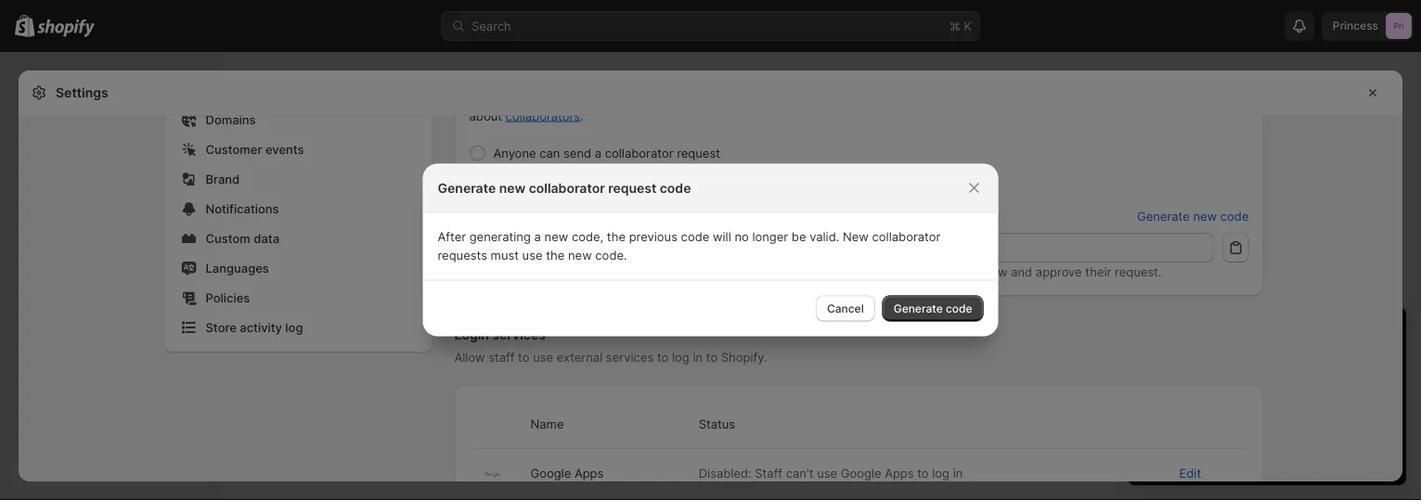 Task type: describe. For each thing, give the bounding box(es) containing it.
share
[[469, 265, 502, 279]]

cancel button
[[816, 296, 875, 322]]

add
[[1256, 413, 1278, 428]]

a inside after generating a new code, the previous code will no longer be valid. new collaborator requests must use the new code.
[[534, 230, 541, 244]]

generate code
[[894, 302, 973, 315]]

store
[[206, 320, 237, 335]]

code inside button
[[1221, 209, 1249, 223]]

your inside to customize your online store and add bonus features
[[1358, 395, 1383, 409]]

with
[[565, 172, 589, 186]]

generate new code
[[1137, 209, 1249, 223]]

share this code to allow someone to send you a collaborator request. you'll still need to review and approve their request.
[[469, 265, 1162, 279]]

to inside to customize your online store and add bonus features
[[1281, 395, 1293, 409]]

and inside to customize your online store and add bonus features
[[1231, 413, 1253, 428]]

don't
[[960, 90, 989, 104]]

code
[[595, 209, 626, 223]]

bonus
[[1281, 413, 1317, 428]]

collaborator up request
[[529, 180, 605, 196]]

they
[[928, 90, 956, 104]]

developers,
[[598, 90, 664, 104]]

your right pick
[[1255, 447, 1279, 461]]

login
[[454, 327, 489, 343]]

longer
[[752, 230, 788, 244]]

name
[[531, 417, 564, 431]]

months
[[1198, 376, 1241, 390]]

3
[[1187, 376, 1195, 390]]

no
[[735, 230, 749, 244]]

1 horizontal spatial the
[[607, 230, 626, 244]]

code inside after generating a new code, the previous code will no longer be valid. new collaborator requests must use the new code.
[[681, 230, 710, 244]]

give
[[508, 90, 532, 104]]

notifications link
[[176, 196, 421, 222]]

collaborators link
[[506, 109, 580, 123]]

2 apps from the left
[[885, 466, 914, 480]]

can't
[[786, 466, 814, 480]]

use inside login services allow staff to use external services to log in to shopify.
[[533, 350, 553, 364]]

first
[[1161, 376, 1184, 390]]

still
[[901, 265, 920, 279]]

customer
[[206, 142, 262, 156]]

collaborator inside after generating a new code, the previous code will no longer be valid. new collaborator requests must use the new code.
[[872, 230, 941, 244]]

more
[[1195, 90, 1224, 104]]

about
[[469, 109, 502, 123]]

you
[[711, 265, 732, 279]]

0 vertical spatial log
[[285, 320, 303, 335]]

languages link
[[176, 255, 421, 281]]

after generating a new code, the previous code will no longer be valid. new collaborator requests must use the new code.
[[438, 230, 941, 263]]

limit.
[[1129, 90, 1156, 104]]

request up only people with a collaborator request code can send a collaborator request
[[677, 146, 720, 160]]

staff inside these give designers, developers, and marketers access to your shopify admin. they don't count toward your staff limit. learn more about
[[1100, 90, 1126, 104]]

someone
[[609, 265, 662, 279]]

1 request. from the left
[[817, 265, 864, 279]]

code inside "button"
[[946, 302, 973, 315]]

anyone can send a collaborator request
[[493, 146, 720, 160]]

you'll
[[868, 265, 897, 279]]

⌘ k
[[950, 19, 972, 33]]

custom data
[[206, 231, 280, 246]]

this
[[506, 265, 526, 279]]

after
[[438, 230, 466, 244]]

customer events
[[206, 142, 304, 156]]

0 horizontal spatial services
[[492, 327, 546, 343]]

first 3 months for $1/month
[[1161, 376, 1318, 390]]

domains link
[[176, 107, 421, 133]]

2 vertical spatial send
[[680, 265, 708, 279]]

status
[[699, 417, 735, 431]]

external
[[557, 350, 603, 364]]

app
[[1187, 395, 1209, 409]]

store inside to customize your online store and add bonus features
[[1199, 413, 1228, 428]]

staff inside login services allow staff to use external services to log in to shopify.
[[489, 350, 515, 364]]

marketers
[[692, 90, 750, 104]]

edit
[[1180, 466, 1202, 480]]

collaborator request code
[[469, 209, 626, 223]]

0 horizontal spatial send
[[564, 146, 592, 160]]

allow
[[577, 265, 606, 279]]

customize
[[1296, 395, 1354, 409]]

only
[[493, 172, 519, 186]]

generate code button
[[883, 296, 984, 322]]

collaborators
[[506, 109, 580, 123]]

pick your plan
[[1230, 447, 1305, 461]]

events
[[265, 142, 304, 156]]

their
[[1086, 265, 1112, 279]]

for
[[1244, 376, 1260, 390]]

brand
[[206, 172, 240, 186]]

need
[[923, 265, 952, 279]]

be
[[792, 230, 806, 244]]

and inside these give designers, developers, and marketers access to your shopify admin. they don't count toward your staff limit. learn more about
[[668, 90, 689, 104]]

k
[[964, 19, 972, 33]]

anyone
[[493, 146, 536, 160]]

people
[[523, 172, 562, 186]]

request down admin.
[[891, 172, 934, 186]]

custom
[[206, 231, 251, 246]]

learn
[[1159, 90, 1192, 104]]

$50 app store credit link
[[1161, 395, 1278, 409]]

1 vertical spatial in
[[953, 466, 963, 480]]

policies
[[206, 291, 250, 305]]

activity
[[240, 320, 282, 335]]

credit
[[1245, 395, 1278, 409]]

shopify
[[840, 90, 883, 104]]

pick your plan link
[[1147, 441, 1388, 467]]

to customize your online store and add bonus features
[[1161, 395, 1383, 428]]

designers,
[[535, 90, 594, 104]]

requests
[[438, 248, 487, 263]]



Task type: vqa. For each thing, say whether or not it's contained in the screenshot.
middle and
yes



Task type: locate. For each thing, give the bounding box(es) containing it.
1 vertical spatial can
[[753, 172, 774, 186]]

2 vertical spatial generate
[[894, 302, 943, 315]]

code.
[[595, 248, 627, 263]]

1 horizontal spatial send
[[680, 265, 708, 279]]

1 vertical spatial staff
[[489, 350, 515, 364]]

new
[[499, 180, 526, 196], [1193, 209, 1217, 223], [545, 230, 568, 244], [568, 248, 592, 263]]

the up code.
[[607, 230, 626, 244]]

0 vertical spatial staff
[[1100, 90, 1126, 104]]

2 horizontal spatial send
[[777, 172, 805, 186]]

generate for generate new code
[[1137, 209, 1190, 223]]

approve
[[1036, 265, 1082, 279]]

enabled: staff can use google apps to log in image
[[484, 472, 501, 478]]

review
[[970, 265, 1008, 279]]

login services allow staff to use external services to log in to shopify.
[[454, 327, 767, 364]]

staff
[[1100, 90, 1126, 104], [489, 350, 515, 364]]

0 vertical spatial can
[[540, 146, 560, 160]]

send up the be
[[777, 172, 805, 186]]

use left external
[[533, 350, 553, 364]]

0 horizontal spatial generate
[[438, 180, 496, 196]]

1 horizontal spatial in
[[953, 466, 963, 480]]

0 vertical spatial and
[[668, 90, 689, 104]]

0 horizontal spatial the
[[546, 248, 565, 263]]

and left 'marketers'
[[668, 90, 689, 104]]

store down $50 app store credit link
[[1199, 413, 1228, 428]]

data
[[254, 231, 280, 246]]

a down 'collaborator request code'
[[534, 230, 541, 244]]

settings
[[56, 85, 108, 101]]

generate for generate new collaborator request code
[[438, 180, 496, 196]]

1 horizontal spatial and
[[1011, 265, 1033, 279]]

request up code on the left top of page
[[608, 180, 657, 196]]

collaborator down developers,
[[605, 146, 674, 160]]

admin.
[[887, 90, 925, 104]]

2 google from the left
[[841, 466, 882, 480]]

0 horizontal spatial google
[[531, 466, 571, 480]]

send up with at top
[[564, 146, 592, 160]]

collaborator up "new"
[[819, 172, 887, 186]]

0 horizontal spatial and
[[668, 90, 689, 104]]

2 vertical spatial log
[[932, 466, 950, 480]]

0 horizontal spatial apps
[[575, 466, 604, 480]]

1 day left in your trial element
[[1128, 356, 1407, 486]]

collaborators .
[[506, 109, 584, 123]]

code,
[[572, 230, 604, 244]]

2 horizontal spatial generate
[[1137, 209, 1190, 223]]

google right can't
[[841, 466, 882, 480]]

.
[[580, 109, 584, 123]]

services right external
[[606, 350, 654, 364]]

shopify.
[[721, 350, 767, 364]]

custom data link
[[176, 226, 421, 252]]

can up longer on the top of the page
[[753, 172, 774, 186]]

use up this
[[522, 248, 543, 263]]

1 vertical spatial and
[[1011, 265, 1033, 279]]

notifications
[[206, 201, 279, 216]]

1 vertical spatial send
[[777, 172, 805, 186]]

a up the generate new collaborator request code
[[595, 146, 602, 160]]

request. right their
[[1115, 265, 1162, 279]]

1 vertical spatial services
[[606, 350, 654, 364]]

brand link
[[176, 166, 421, 192]]

0 horizontal spatial log
[[285, 320, 303, 335]]

new
[[843, 230, 869, 244]]

collaborator
[[469, 209, 541, 223]]

⌘
[[950, 19, 961, 33]]

0 vertical spatial in
[[693, 350, 703, 364]]

0 vertical spatial generate
[[438, 180, 496, 196]]

cancel
[[827, 302, 864, 315]]

a up valid.
[[809, 172, 815, 186]]

policies link
[[176, 285, 421, 311]]

2 vertical spatial and
[[1231, 413, 1253, 428]]

$1/month
[[1264, 376, 1318, 390]]

pick
[[1230, 447, 1252, 461]]

generate inside button
[[1137, 209, 1190, 223]]

settings dialog
[[19, 0, 1403, 500]]

request up will
[[675, 172, 718, 186]]

a right with at top
[[593, 172, 599, 186]]

generate for generate code
[[894, 302, 943, 315]]

send
[[564, 146, 592, 160], [777, 172, 805, 186], [680, 265, 708, 279]]

and right review
[[1011, 265, 1033, 279]]

in inside login services allow staff to use external services to log in to shopify.
[[693, 350, 703, 364]]

generate new collaborator request code
[[438, 180, 691, 196]]

services
[[492, 327, 546, 343], [606, 350, 654, 364]]

send down after generating a new code, the previous code will no longer be valid. new collaborator requests must use the new code.
[[680, 265, 708, 279]]

a
[[595, 146, 602, 160], [593, 172, 599, 186], [809, 172, 815, 186], [534, 230, 541, 244], [735, 265, 742, 279]]

0 vertical spatial the
[[607, 230, 626, 244]]

services right login
[[492, 327, 546, 343]]

1 horizontal spatial services
[[606, 350, 654, 364]]

your right the toward
[[1071, 90, 1096, 104]]

log inside login services allow staff to use external services to log in to shopify.
[[672, 350, 690, 364]]

must
[[491, 248, 519, 263]]

will
[[713, 230, 731, 244]]

a right you
[[735, 265, 742, 279]]

1 vertical spatial use
[[533, 350, 553, 364]]

collaborator up "still" in the right of the page
[[872, 230, 941, 244]]

previous
[[629, 230, 678, 244]]

online
[[1161, 413, 1196, 428]]

google apps
[[531, 466, 604, 480]]

staff right allow
[[489, 350, 515, 364]]

collaborator
[[605, 146, 674, 160], [603, 172, 671, 186], [819, 172, 887, 186], [529, 180, 605, 196], [872, 230, 941, 244], [746, 265, 814, 279]]

request.
[[817, 265, 864, 279], [1115, 265, 1162, 279]]

disabled: staff can't use google apps to log in
[[699, 466, 963, 480]]

1 horizontal spatial can
[[753, 172, 774, 186]]

and left add
[[1231, 413, 1253, 428]]

2 vertical spatial use
[[817, 466, 838, 480]]

toward
[[1028, 90, 1068, 104]]

allow
[[454, 350, 485, 364]]

2 horizontal spatial log
[[932, 466, 950, 480]]

google down name
[[531, 466, 571, 480]]

can up people
[[540, 146, 560, 160]]

2 horizontal spatial and
[[1231, 413, 1253, 428]]

staff left limit.
[[1100, 90, 1126, 104]]

in
[[693, 350, 703, 364], [953, 466, 963, 480]]

request inside dialog
[[608, 180, 657, 196]]

log
[[285, 320, 303, 335], [672, 350, 690, 364], [932, 466, 950, 480]]

1 apps from the left
[[575, 466, 604, 480]]

0 vertical spatial send
[[564, 146, 592, 160]]

staff
[[755, 466, 783, 480]]

use inside after generating a new code, the previous code will no longer be valid. new collaborator requests must use the new code.
[[522, 248, 543, 263]]

apps
[[575, 466, 604, 480], [885, 466, 914, 480]]

0 horizontal spatial request.
[[817, 265, 864, 279]]

domains
[[206, 112, 256, 127]]

generate inside "button"
[[894, 302, 943, 315]]

your up features
[[1358, 395, 1383, 409]]

use right can't
[[817, 466, 838, 480]]

generating
[[470, 230, 531, 244]]

collaborator down longer on the top of the page
[[746, 265, 814, 279]]

code
[[722, 172, 750, 186], [660, 180, 691, 196], [1221, 209, 1249, 223], [681, 230, 710, 244], [530, 265, 558, 279], [946, 302, 973, 315]]

store
[[1212, 395, 1242, 409], [1199, 413, 1228, 428]]

request
[[544, 209, 592, 223]]

can
[[540, 146, 560, 160], [753, 172, 774, 186]]

1 horizontal spatial apps
[[885, 466, 914, 480]]

the down 'collaborator request code'
[[546, 248, 565, 263]]

these give designers, developers, and marketers access to your shopify admin. they don't count toward your staff limit. learn more about
[[469, 90, 1224, 123]]

edit button
[[1180, 466, 1202, 480]]

0 horizontal spatial staff
[[489, 350, 515, 364]]

search
[[472, 19, 511, 33]]

disabled:
[[699, 466, 752, 480]]

shopify image
[[37, 19, 95, 38]]

0 vertical spatial services
[[492, 327, 546, 343]]

valid.
[[810, 230, 840, 244]]

1 horizontal spatial log
[[672, 350, 690, 364]]

1 vertical spatial generate
[[1137, 209, 1190, 223]]

1 horizontal spatial request.
[[1115, 265, 1162, 279]]

$50
[[1161, 395, 1184, 409]]

request. up cancel
[[817, 265, 864, 279]]

your left shopify
[[811, 90, 836, 104]]

1 horizontal spatial google
[[841, 466, 882, 480]]

generate new collaborator request code dialog
[[0, 164, 1421, 337]]

1 horizontal spatial staff
[[1100, 90, 1126, 104]]

1 google from the left
[[531, 466, 571, 480]]

2 request. from the left
[[1115, 265, 1162, 279]]

0 horizontal spatial can
[[540, 146, 560, 160]]

$50 app store credit
[[1161, 395, 1278, 409]]

0 vertical spatial use
[[522, 248, 543, 263]]

collaborator down 'anyone can send a collaborator request'
[[603, 172, 671, 186]]

1 vertical spatial store
[[1199, 413, 1228, 428]]

features
[[1320, 413, 1367, 428]]

only people with a collaborator request code can send a collaborator request
[[493, 172, 934, 186]]

0 vertical spatial store
[[1212, 395, 1242, 409]]

generate
[[438, 180, 496, 196], [1137, 209, 1190, 223], [894, 302, 943, 315]]

0 horizontal spatial in
[[693, 350, 703, 364]]

new inside button
[[1193, 209, 1217, 223]]

1 vertical spatial the
[[546, 248, 565, 263]]

store down months
[[1212, 395, 1242, 409]]

1 horizontal spatial generate
[[894, 302, 943, 315]]

store activity log
[[206, 320, 303, 335]]

your
[[811, 90, 836, 104], [1071, 90, 1096, 104], [1358, 395, 1383, 409], [1255, 447, 1279, 461]]

1 vertical spatial log
[[672, 350, 690, 364]]

languages
[[206, 261, 269, 275]]

customer events link
[[176, 136, 421, 162]]

to inside these give designers, developers, and marketers access to your shopify admin. they don't count toward your staff limit. learn more about
[[796, 90, 808, 104]]



